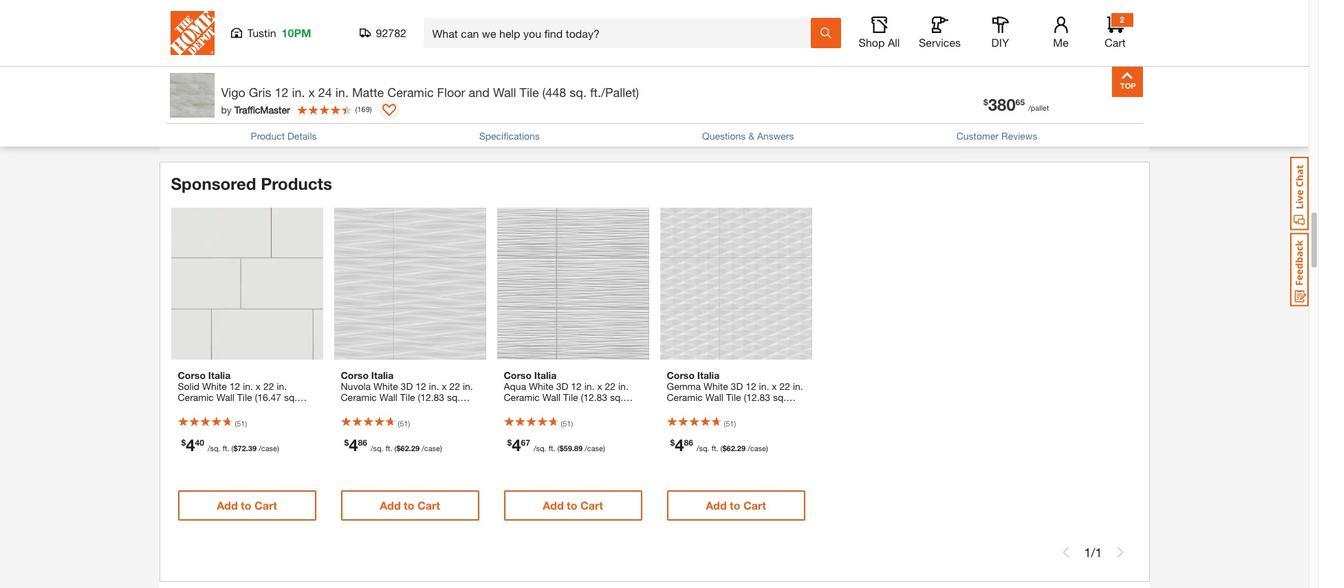 Task type: locate. For each thing, give the bounding box(es) containing it.
3 corso from the left
[[504, 369, 532, 381]]

51
[[237, 419, 245, 428], [400, 419, 408, 428], [563, 419, 571, 428], [726, 419, 734, 428]]

22 inside 'corso italia solid white 12 in. x 22 in. ceramic wall tile (16.47 sq. ft./case)'
[[263, 380, 274, 392]]

98 inside $ 18 98
[[696, 41, 705, 51]]

ft./pallet)
[[590, 85, 639, 100]]

1 29 from the left
[[411, 443, 420, 452]]

1 right this is the first slide image
[[1084, 545, 1091, 560]]

corso italia nuvola white 3d 12 in. x 22 in. ceramic wall tile (12.83 sq. ft./case)
[[341, 369, 473, 414]]

wall
[[493, 85, 516, 100], [217, 391, 235, 403], [380, 391, 398, 403], [543, 391, 561, 403], [706, 391, 724, 403]]

1 /case from the left
[[259, 443, 277, 452]]

1 / 1
[[1084, 545, 1102, 560]]

1 98 from the left
[[534, 41, 543, 51]]

white right aqua
[[529, 380, 554, 392]]

(448
[[542, 85, 566, 100]]

feedback link image
[[1291, 233, 1309, 307]]

white
[[202, 380, 227, 392], [373, 380, 398, 392], [529, 380, 554, 392], [704, 380, 728, 392]]

wall right nuvola
[[380, 391, 398, 403]]

1 27 from the left
[[209, 41, 218, 51]]

ft./case)
[[178, 402, 214, 414], [341, 402, 377, 414], [504, 402, 540, 414], [667, 402, 703, 414]]

12 for corso italia aqua white 3d 12 in. x 22 in. ceramic wall tile (12.83 sq. ft./case)
[[571, 380, 582, 392]]

3 51 from the left
[[563, 419, 571, 428]]

4 italia from the left
[[697, 369, 720, 381]]

to
[[245, 86, 256, 99], [408, 86, 418, 99], [570, 86, 581, 99], [241, 498, 251, 511], [404, 498, 414, 511], [567, 498, 578, 511], [730, 498, 741, 511]]

. inside $ 4 40 /sq. ft. ( $ 72 . 39 /case )
[[246, 443, 248, 452]]

2 ft. from the left
[[386, 443, 392, 452]]

by
[[221, 104, 232, 115]]

2 /case from the left
[[422, 443, 440, 452]]

27 inside the $ 10 27
[[858, 41, 868, 51]]

(12.83 inside corso italia aqua white 3d 12 in. x 22 in. ceramic wall tile (12.83 sq. ft./case)
[[581, 391, 608, 403]]

questions
[[702, 130, 746, 142]]

white for aqua
[[529, 380, 554, 392]]

. for corso italia nuvola white 3d 12 in. x 22 in. ceramic wall tile (12.83 sq. ft./case)
[[409, 443, 411, 452]]

x for corso italia aqua white 3d 12 in. x 22 in. ceramic wall tile (12.83 sq. ft./case)
[[597, 380, 602, 392]]

1 4 from the left
[[186, 435, 195, 454]]

2 italia from the left
[[371, 369, 394, 381]]

diy button
[[979, 17, 1023, 50]]

98 inside $ 25 98
[[534, 41, 543, 51]]

4 . from the left
[[735, 443, 737, 452]]

ft./case) inside corso italia nuvola white 3d 12 in. x 22 in. ceramic wall tile (12.83 sq. ft./case)
[[341, 402, 377, 414]]

2 . from the left
[[409, 443, 411, 452]]

27 for 43
[[209, 41, 218, 51]]

white right gemma
[[704, 380, 728, 392]]

reviews
[[1002, 130, 1038, 142]]

. down corso italia gemma white 3d 12 in. x 22 in. ceramic wall tile (12.83 sq. ft./case) on the bottom of the page
[[735, 443, 737, 452]]

1 italia from the left
[[208, 369, 231, 381]]

corso inside corso italia nuvola white 3d 12 in. x 22 in. ceramic wall tile (12.83 sq. ft./case)
[[341, 369, 369, 381]]

22 inside corso italia nuvola white 3d 12 in. x 22 in. ceramic wall tile (12.83 sq. ft./case)
[[449, 380, 460, 392]]

ft./case) for nuvola white 3d 12 in. x 22 in. ceramic wall tile (12.83 sq. ft./case)
[[341, 402, 377, 414]]

3 italia from the left
[[534, 369, 557, 381]]

wall inside corso italia aqua white 3d 12 in. x 22 in. ceramic wall tile (12.83 sq. ft./case)
[[543, 391, 561, 403]]

1 ( 51 ) from the left
[[235, 419, 247, 428]]

corso inside 'corso italia solid white 12 in. x 22 in. ceramic wall tile (16.47 sq. ft./case)'
[[178, 369, 206, 381]]

12 right 'gris'
[[275, 85, 289, 100]]

top button
[[1112, 66, 1143, 97]]

62 down corso italia nuvola white 3d 12 in. x 22 in. ceramic wall tile (12.83 sq. ft./case)
[[401, 443, 409, 452]]

4 corso from the left
[[667, 369, 695, 381]]

/case right 39
[[259, 443, 277, 452]]

255
[[891, 9, 904, 18]]

corso for aqua
[[504, 369, 532, 381]]

62
[[401, 443, 409, 452], [727, 443, 735, 452]]

white inside corso italia nuvola white 3d 12 in. x 22 in. ceramic wall tile (12.83 sq. ft./case)
[[373, 380, 398, 392]]

cart
[[1105, 36, 1126, 49], [259, 86, 282, 99], [421, 86, 444, 99], [584, 86, 606, 99], [254, 498, 277, 511], [418, 498, 440, 511], [581, 498, 603, 511], [744, 498, 766, 511]]

cart 2
[[1105, 14, 1126, 49]]

1 horizontal spatial 29
[[737, 443, 746, 452]]

ft. down corso italia gemma white 3d 12 in. x 22 in. ceramic wall tile (12.83 sq. ft./case) on the bottom of the page
[[712, 443, 719, 452]]

22 for nuvola white 3d 12 in. x 22 in. ceramic wall tile (12.83 sq. ft./case)
[[449, 380, 460, 392]]

( 51 ) up $ 4 67 /sq. ft. ( $ 59 . 89 /case )
[[561, 419, 573, 428]]

/sq. down corso italia gemma white 3d 12 in. x 22 in. ceramic wall tile (12.83 sq. ft./case) on the bottom of the page
[[697, 443, 710, 452]]

white inside corso italia aqua white 3d 12 in. x 22 in. ceramic wall tile (12.83 sq. ft./case)
[[529, 380, 554, 392]]

40
[[195, 437, 204, 447]]

x inside corso italia gemma white 3d 12 in. x 22 in. ceramic wall tile (12.83 sq. ft./case)
[[772, 380, 777, 392]]

0 horizontal spatial 27
[[209, 41, 218, 51]]

ft./case) down gemma
[[667, 402, 703, 414]]

me
[[1053, 36, 1069, 49]]

ceramic for corso italia aqua white 3d 12 in. x 22 in. ceramic wall tile (12.83 sq. ft./case)
[[504, 391, 540, 403]]

4 left 59
[[512, 435, 521, 454]]

1 /sq. from the left
[[208, 443, 221, 452]]

4 for corso italia solid white 12 in. x 22 in. ceramic wall tile (16.47 sq. ft./case)
[[186, 435, 195, 454]]

x inside corso italia aqua white 3d 12 in. x 22 in. ceramic wall tile (12.83 sq. ft./case)
[[597, 380, 602, 392]]

3d
[[401, 380, 413, 392], [556, 380, 568, 392], [731, 380, 743, 392]]

/pallet
[[1028, 103, 1049, 112]]

ceramic inside corso italia aqua white 3d 12 in. x 22 in. ceramic wall tile (12.83 sq. ft./case)
[[504, 391, 540, 403]]

white inside 'corso italia solid white 12 in. x 22 in. ceramic wall tile (16.47 sq. ft./case)'
[[202, 380, 227, 392]]

all
[[888, 36, 900, 49]]

1 white from the left
[[202, 380, 227, 392]]

ft./case) inside 'corso italia solid white 12 in. x 22 in. ceramic wall tile (16.47 sq. ft./case)'
[[178, 402, 214, 414]]

29 for corso italia gemma white 3d 12 in. x 22 in. ceramic wall tile (12.83 sq. ft./case)
[[737, 443, 746, 452]]

3d inside corso italia gemma white 3d 12 in. x 22 in. ceramic wall tile (12.83 sq. ft./case)
[[731, 380, 743, 392]]

wall inside corso italia gemma white 3d 12 in. x 22 in. ceramic wall tile (12.83 sq. ft./case)
[[706, 391, 724, 403]]

tile left (448
[[520, 85, 539, 100]]

sq. inside corso italia aqua white 3d 12 in. x 22 in. ceramic wall tile (12.83 sq. ft./case)
[[610, 391, 623, 403]]

specifications button
[[479, 129, 540, 143], [479, 129, 540, 143]]

italia for aqua
[[534, 369, 557, 381]]

/sq. right "40"
[[208, 443, 221, 452]]

ft. inside $ 4 67 /sq. ft. ( $ 59 . 89 /case )
[[549, 443, 555, 452]]

x for corso italia nuvola white 3d 12 in. x 22 in. ceramic wall tile (12.83 sq. ft./case)
[[442, 380, 447, 392]]

sq. for corso italia nuvola white 3d 12 in. x 22 in. ceramic wall tile (12.83 sq. ft./case)
[[447, 391, 460, 403]]

x
[[309, 85, 315, 100], [256, 380, 261, 392], [442, 380, 447, 392], [597, 380, 602, 392], [772, 380, 777, 392]]

2 29 from the left
[[737, 443, 746, 452]]

51 up $ 4 67 /sq. ft. ( $ 59 . 89 /case )
[[563, 419, 571, 428]]

ft. for gemma white 3d 12 in. x 22 in. ceramic wall tile (12.83 sq. ft./case)
[[712, 443, 719, 452]]

italia for gemma
[[697, 369, 720, 381]]

in.
[[292, 85, 305, 100], [336, 85, 349, 100], [243, 380, 253, 392], [277, 380, 287, 392], [429, 380, 439, 392], [463, 380, 473, 392], [585, 380, 595, 392], [618, 380, 629, 392], [759, 380, 769, 392], [793, 380, 803, 392]]

4
[[186, 435, 195, 454], [349, 435, 358, 454], [512, 435, 521, 454], [675, 435, 684, 454]]

tile right nuvola
[[400, 391, 415, 403]]

. down corso italia nuvola white 3d 12 in. x 22 in. ceramic wall tile (12.83 sq. ft./case)
[[409, 443, 411, 452]]

sq. inside 'corso italia solid white 12 in. x 22 in. ceramic wall tile (16.47 sq. ft./case)'
[[284, 391, 297, 403]]

nuvola
[[341, 380, 371, 392]]

4 ( 51 ) from the left
[[724, 419, 736, 428]]

86 down gemma
[[684, 437, 693, 447]]

ft./case) down solid
[[178, 402, 214, 414]]

3d inside corso italia nuvola white 3d 12 in. x 22 in. ceramic wall tile (12.83 sq. ft./case)
[[401, 380, 413, 392]]

and
[[469, 85, 490, 100]]

1 corso from the left
[[178, 369, 206, 381]]

4 white from the left
[[704, 380, 728, 392]]

/sq. inside $ 4 40 /sq. ft. ( $ 72 . 39 /case )
[[208, 443, 221, 452]]

4 /sq. from the left
[[697, 443, 710, 452]]

29
[[411, 443, 420, 452], [737, 443, 746, 452]]

51 down corso italia gemma white 3d 12 in. x 22 in. ceramic wall tile (12.83 sq. ft./case) on the bottom of the page
[[726, 419, 734, 428]]

4 down gemma
[[675, 435, 684, 454]]

wall for vigo gris 12 in. x 24 in. matte ceramic floor and wall tile (448 sq. ft./pallet)
[[493, 85, 516, 100]]

/sq. down corso italia nuvola white 3d 12 in. x 22 in. ceramic wall tile (12.83 sq. ft./case)
[[371, 443, 384, 452]]

51 up $ 4 40 /sq. ft. ( $ 72 . 39 /case )
[[237, 419, 245, 428]]

2 27 from the left
[[858, 41, 868, 51]]

0 horizontal spatial 29
[[411, 443, 420, 452]]

12
[[275, 85, 289, 100], [230, 380, 240, 392], [416, 380, 426, 392], [571, 380, 582, 392], [746, 380, 756, 392]]

1 ft./case) from the left
[[178, 402, 214, 414]]

1 horizontal spatial 27
[[858, 41, 868, 51]]

aqua white 3d 12 in. x 22 in. ceramic wall tile (12.83 sq. ft./case) image
[[497, 207, 649, 359]]

ft. left 59
[[549, 443, 555, 452]]

( 51 )
[[235, 419, 247, 428], [398, 419, 410, 428], [561, 419, 573, 428], [724, 419, 736, 428]]

ceramic inside corso italia nuvola white 3d 12 in. x 22 in. ceramic wall tile (12.83 sq. ft./case)
[[341, 391, 377, 403]]

1 horizontal spatial $ 4 86 /sq. ft. ( $ 62 . 29 /case )
[[670, 435, 768, 454]]

.
[[246, 443, 248, 452], [409, 443, 411, 452], [572, 443, 574, 452], [735, 443, 737, 452]]

2 62 from the left
[[727, 443, 735, 452]]

ceramic for corso italia gemma white 3d 12 in. x 22 in. ceramic wall tile (12.83 sq. ft./case)
[[667, 391, 703, 403]]

1 62 from the left
[[401, 443, 409, 452]]

3 ( 51 ) from the left
[[561, 419, 573, 428]]

0 horizontal spatial (12.83
[[418, 391, 444, 403]]

ft./case) down aqua
[[504, 402, 540, 414]]

4 left 72
[[186, 435, 195, 454]]

ft.
[[223, 443, 229, 452], [386, 443, 392, 452], [549, 443, 555, 452], [712, 443, 719, 452]]

86 down nuvola
[[358, 437, 367, 447]]

4 /case from the left
[[748, 443, 766, 452]]

questions & answers
[[702, 130, 794, 142]]

0 horizontal spatial 86
[[358, 437, 367, 447]]

/sq. for gemma white 3d 12 in. x 22 in. ceramic wall tile (12.83 sq. ft./case)
[[697, 443, 710, 452]]

$ 4 86 /sq. ft. ( $ 62 . 29 /case ) for gemma
[[670, 435, 768, 454]]

tile right gemma
[[726, 391, 741, 403]]

1 $ 4 86 /sq. ft. ( $ 62 . 29 /case ) from the left
[[344, 435, 442, 454]]

$ 380 65 /pallet
[[984, 95, 1049, 114]]

1 horizontal spatial 86
[[684, 437, 693, 447]]

ft./case) inside corso italia gemma white 3d 12 in. x 22 in. ceramic wall tile (12.83 sq. ft./case)
[[667, 402, 703, 414]]

2 86 from the left
[[684, 437, 693, 447]]

( 169 )
[[355, 104, 372, 113]]

2 1 from the left
[[1095, 545, 1102, 560]]

/case for corso italia solid white 12 in. x 22 in. ceramic wall tile (16.47 sq. ft./case)
[[259, 443, 277, 452]]

/case inside $ 4 40 /sq. ft. ( $ 72 . 39 /case )
[[259, 443, 277, 452]]

white for solid
[[202, 380, 227, 392]]

1 . from the left
[[246, 443, 248, 452]]

22 inside corso italia gemma white 3d 12 in. x 22 in. ceramic wall tile (12.83 sq. ft./case)
[[780, 380, 790, 392]]

2
[[1120, 14, 1125, 25]]

wall inside corso italia nuvola white 3d 12 in. x 22 in. ceramic wall tile (12.83 sq. ft./case)
[[380, 391, 398, 403]]

29 down corso italia gemma white 3d 12 in. x 22 in. ceramic wall tile (12.83 sq. ft./case) on the bottom of the page
[[737, 443, 746, 452]]

2 white from the left
[[373, 380, 398, 392]]

ft. down corso italia nuvola white 3d 12 in. x 22 in. ceramic wall tile (12.83 sq. ft./case)
[[386, 443, 392, 452]]

sq. inside corso italia gemma white 3d 12 in. x 22 in. ceramic wall tile (12.83 sq. ft./case)
[[773, 391, 786, 403]]

2 /sq. from the left
[[371, 443, 384, 452]]

italia inside 'corso italia solid white 12 in. x 22 in. ceramic wall tile (16.47 sq. ft./case)'
[[208, 369, 231, 381]]

$ inside $ 18 98
[[673, 41, 678, 51]]

3 . from the left
[[572, 443, 574, 452]]

$ 4 86 /sq. ft. ( $ 62 . 29 /case ) down corso italia nuvola white 3d 12 in. x 22 in. ceramic wall tile (12.83 sq. ft./case)
[[344, 435, 442, 454]]

3 ft./case) from the left
[[504, 402, 540, 414]]

italia for nuvola
[[371, 369, 394, 381]]

tile inside corso italia nuvola white 3d 12 in. x 22 in. ceramic wall tile (12.83 sq. ft./case)
[[400, 391, 415, 403]]

3d right aqua
[[556, 380, 568, 392]]

2 98 from the left
[[696, 41, 705, 51]]

3 white from the left
[[529, 380, 554, 392]]

$ 4 86 /sq. ft. ( $ 62 . 29 /case )
[[344, 435, 442, 454], [670, 435, 768, 454]]

/sq.
[[208, 443, 221, 452], [371, 443, 384, 452], [534, 443, 547, 452], [697, 443, 710, 452]]

3d right gemma
[[731, 380, 743, 392]]

/case inside $ 4 67 /sq. ft. ( $ 59 . 89 /case )
[[585, 443, 603, 452]]

(12.83 for corso italia gemma white 3d 12 in. x 22 in. ceramic wall tile (12.83 sq. ft./case)
[[744, 391, 771, 403]]

wall right and
[[493, 85, 516, 100]]

wall right aqua
[[543, 391, 561, 403]]

86 for corso italia gemma white 3d 12 in. x 22 in. ceramic wall tile (12.83 sq. ft./case)
[[684, 437, 693, 447]]

1 ft. from the left
[[223, 443, 229, 452]]

14
[[1002, 39, 1021, 58]]

. right 67
[[572, 443, 574, 452]]

wall inside 'corso italia solid white 12 in. x 22 in. ceramic wall tile (16.47 sq. ft./case)'
[[217, 391, 235, 403]]

ft./case) down nuvola
[[341, 402, 377, 414]]

1 86 from the left
[[358, 437, 367, 447]]

3 3d from the left
[[731, 380, 743, 392]]

98 for 18
[[696, 41, 705, 51]]

italia inside corso italia aqua white 3d 12 in. x 22 in. ceramic wall tile (12.83 sq. ft./case)
[[534, 369, 557, 381]]

2 22 from the left
[[449, 380, 460, 392]]

24
[[318, 85, 332, 100]]

$ inside $ 380 65 /pallet
[[984, 97, 988, 107]]

product
[[251, 130, 285, 142]]

italia
[[208, 369, 231, 381], [371, 369, 394, 381], [534, 369, 557, 381], [697, 369, 720, 381]]

( inside $ 4 40 /sq. ft. ( $ 72 . 39 /case )
[[232, 443, 233, 452]]

add to cart button
[[183, 78, 320, 108], [345, 78, 483, 108], [507, 78, 645, 108], [178, 490, 316, 520], [341, 490, 479, 520], [504, 490, 642, 520], [667, 490, 805, 520]]

italia for solid
[[208, 369, 231, 381]]

0 horizontal spatial $ 4 86 /sq. ft. ( $ 62 . 29 /case )
[[344, 435, 442, 454]]

white right solid
[[202, 380, 227, 392]]

italia inside corso italia gemma white 3d 12 in. x 22 in. ceramic wall tile (12.83 sq. ft./case)
[[697, 369, 720, 381]]

tile inside corso italia aqua white 3d 12 in. x 22 in. ceramic wall tile (12.83 sq. ft./case)
[[563, 391, 578, 403]]

12 right aqua
[[571, 380, 582, 392]]

italia inside corso italia nuvola white 3d 12 in. x 22 in. ceramic wall tile (12.83 sq. ft./case)
[[371, 369, 394, 381]]

wall right gemma
[[706, 391, 724, 403]]

ceramic inside corso italia gemma white 3d 12 in. x 22 in. ceramic wall tile (12.83 sq. ft./case)
[[667, 391, 703, 403]]

4 4 from the left
[[675, 435, 684, 454]]

1 22 from the left
[[263, 380, 274, 392]]

2 4 from the left
[[349, 435, 358, 454]]

corso inside corso italia gemma white 3d 12 in. x 22 in. ceramic wall tile (12.83 sq. ft./case)
[[667, 369, 695, 381]]

/case down corso italia gemma white 3d 12 in. x 22 in. ceramic wall tile (12.83 sq. ft./case) on the bottom of the page
[[748, 443, 766, 452]]

tile
[[520, 85, 539, 100], [237, 391, 252, 403], [400, 391, 415, 403], [563, 391, 578, 403], [726, 391, 741, 403]]

3 (12.83 from the left
[[744, 391, 771, 403]]

12 left (16.47 on the bottom
[[230, 380, 240, 392]]

/case down corso italia nuvola white 3d 12 in. x 22 in. ceramic wall tile (12.83 sq. ft./case)
[[422, 443, 440, 452]]

2 51 from the left
[[400, 419, 408, 428]]

86
[[358, 437, 367, 447], [684, 437, 693, 447]]

3d inside corso italia aqua white 3d 12 in. x 22 in. ceramic wall tile (12.83 sq. ft./case)
[[556, 380, 568, 392]]

. right "40"
[[246, 443, 248, 452]]

2 corso from the left
[[341, 369, 369, 381]]

4 51 from the left
[[726, 419, 734, 428]]

1429
[[1053, 16, 1070, 25]]

2 3d from the left
[[556, 380, 568, 392]]

live chat image
[[1291, 157, 1309, 230]]

corso for nuvola
[[341, 369, 369, 381]]

3 22 from the left
[[605, 380, 616, 392]]

51 down corso italia nuvola white 3d 12 in. x 22 in. ceramic wall tile (12.83 sq. ft./case)
[[400, 419, 408, 428]]

tile for vigo gris 12 in. x 24 in. matte ceramic floor and wall tile (448 sq. ft./pallet)
[[520, 85, 539, 100]]

sq. inside corso italia nuvola white 3d 12 in. x 22 in. ceramic wall tile (12.83 sq. ft./case)
[[447, 391, 460, 403]]

10
[[840, 39, 858, 58]]

0 horizontal spatial 1
[[1084, 545, 1091, 560]]

2 $ 4 86 /sq. ft. ( $ 62 . 29 /case ) from the left
[[670, 435, 768, 454]]

( inside $ 4 67 /sq. ft. ( $ 59 . 89 /case )
[[558, 443, 560, 452]]

12 inside corso italia nuvola white 3d 12 in. x 22 in. ceramic wall tile (12.83 sq. ft./case)
[[416, 380, 426, 392]]

. for corso italia solid white 12 in. x 22 in. ceramic wall tile (16.47 sq. ft./case)
[[246, 443, 248, 452]]

4 ft. from the left
[[712, 443, 719, 452]]

86 for corso italia nuvola white 3d 12 in. x 22 in. ceramic wall tile (12.83 sq. ft./case)
[[358, 437, 367, 447]]

/sq. for aqua white 3d 12 in. x 22 in. ceramic wall tile (12.83 sq. ft./case)
[[534, 443, 547, 452]]

2 (12.83 from the left
[[581, 391, 608, 403]]

12 right nuvola
[[416, 380, 426, 392]]

3 /sq. from the left
[[534, 443, 547, 452]]

$ 4 40 /sq. ft. ( $ 72 . 39 /case )
[[181, 435, 279, 454]]

( 51 ) down corso italia gemma white 3d 12 in. x 22 in. ceramic wall tile (12.83 sq. ft./case) on the bottom of the page
[[724, 419, 736, 428]]

ft./case) inside corso italia aqua white 3d 12 in. x 22 in. ceramic wall tile (12.83 sq. ft./case)
[[504, 402, 540, 414]]

62 for nuvola
[[401, 443, 409, 452]]

1 3d from the left
[[401, 380, 413, 392]]

wall right solid
[[217, 391, 235, 403]]

$
[[186, 41, 191, 51], [511, 41, 515, 51], [673, 41, 678, 51], [835, 41, 840, 51], [998, 41, 1002, 51], [984, 97, 988, 107], [181, 437, 186, 447], [344, 437, 349, 447], [507, 437, 512, 447], [670, 437, 675, 447], [233, 443, 238, 452], [397, 443, 401, 452], [560, 443, 564, 452], [723, 443, 727, 452]]

4 for corso italia gemma white 3d 12 in. x 22 in. ceramic wall tile (12.83 sq. ft./case)
[[675, 435, 684, 454]]

x inside corso italia nuvola white 3d 12 in. x 22 in. ceramic wall tile (12.83 sq. ft./case)
[[442, 380, 447, 392]]

12 for corso italia nuvola white 3d 12 in. x 22 in. ceramic wall tile (12.83 sq. ft./case)
[[416, 380, 426, 392]]

corso
[[178, 369, 206, 381], [341, 369, 369, 381], [504, 369, 532, 381], [667, 369, 695, 381]]

specifications
[[479, 130, 540, 142]]

wall for corso italia gemma white 3d 12 in. x 22 in. ceramic wall tile (12.83 sq. ft./case)
[[706, 391, 724, 403]]

ft. inside $ 4 40 /sq. ft. ( $ 72 . 39 /case )
[[223, 443, 229, 452]]

3 /case from the left
[[585, 443, 603, 452]]

white inside corso italia gemma white 3d 12 in. x 22 in. ceramic wall tile (12.83 sq. ft./case)
[[704, 380, 728, 392]]

1 horizontal spatial 3d
[[556, 380, 568, 392]]

12 inside corso italia aqua white 3d 12 in. x 22 in. ceramic wall tile (12.83 sq. ft./case)
[[571, 380, 582, 392]]

$ 10 27
[[835, 39, 868, 58]]

22 inside corso italia aqua white 3d 12 in. x 22 in. ceramic wall tile (12.83 sq. ft./case)
[[605, 380, 616, 392]]

3 ft. from the left
[[549, 443, 555, 452]]

( 51 ) up $ 4 40 /sq. ft. ( $ 72 . 39 /case )
[[235, 419, 247, 428]]

/sq. right 67
[[534, 443, 547, 452]]

12 right gemma
[[746, 380, 756, 392]]

/case right 89
[[585, 443, 603, 452]]

2 ft./case) from the left
[[341, 402, 377, 414]]

1 horizontal spatial 62
[[727, 443, 735, 452]]

/case for corso italia aqua white 3d 12 in. x 22 in. ceramic wall tile (12.83 sq. ft./case)
[[585, 443, 603, 452]]

3d right nuvola
[[401, 380, 413, 392]]

$ 4 86 /sq. ft. ( $ 62 . 29 /case ) down corso italia gemma white 3d 12 in. x 22 in. ceramic wall tile (12.83 sq. ft./case) on the bottom of the page
[[670, 435, 768, 454]]

1 left the this is the last slide icon
[[1095, 545, 1102, 560]]

&
[[749, 130, 755, 142]]

1 51 from the left
[[237, 419, 245, 428]]

white right nuvola
[[373, 380, 398, 392]]

2 horizontal spatial 3d
[[731, 380, 743, 392]]

ft. left 72
[[223, 443, 229, 452]]

22
[[263, 380, 274, 392], [449, 380, 460, 392], [605, 380, 616, 392], [780, 380, 790, 392]]

4 22 from the left
[[780, 380, 790, 392]]

1 horizontal spatial 1
[[1095, 545, 1102, 560]]

tile left (16.47 on the bottom
[[237, 391, 252, 403]]

1 horizontal spatial 98
[[696, 41, 705, 51]]

solid
[[178, 380, 200, 392]]

2 ( 51 ) from the left
[[398, 419, 410, 428]]

(
[[889, 9, 891, 18], [564, 16, 566, 25], [727, 16, 729, 25], [1051, 16, 1053, 25], [355, 104, 357, 113], [235, 419, 237, 428], [398, 419, 400, 428], [561, 419, 563, 428], [724, 419, 726, 428], [232, 443, 233, 452], [395, 443, 397, 452], [558, 443, 560, 452], [721, 443, 723, 452]]

4 ft./case) from the left
[[667, 402, 703, 414]]

12 inside corso italia gemma white 3d 12 in. x 22 in. ceramic wall tile (12.83 sq. ft./case)
[[746, 380, 756, 392]]

/case
[[259, 443, 277, 452], [422, 443, 440, 452], [585, 443, 603, 452], [748, 443, 766, 452]]

tile for corso italia nuvola white 3d 12 in. x 22 in. ceramic wall tile (12.83 sq. ft./case)
[[400, 391, 415, 403]]

/sq. inside $ 4 67 /sq. ft. ( $ 59 . 89 /case )
[[534, 443, 547, 452]]

0 horizontal spatial 98
[[534, 41, 543, 51]]

1 horizontal spatial (12.83
[[581, 391, 608, 403]]

ceramic
[[387, 85, 434, 100], [178, 391, 214, 403], [341, 391, 377, 403], [504, 391, 540, 403], [667, 391, 703, 403]]

$ inside $ 43 27
[[186, 41, 191, 51]]

tustin
[[247, 26, 276, 39]]

98
[[534, 41, 543, 51], [696, 41, 705, 51]]

tile inside corso italia gemma white 3d 12 in. x 22 in. ceramic wall tile (12.83 sq. ft./case)
[[726, 391, 741, 403]]

1 (12.83 from the left
[[418, 391, 444, 403]]

customer reviews
[[957, 130, 1038, 142]]

ft./case) for aqua white 3d 12 in. x 22 in. ceramic wall tile (12.83 sq. ft./case)
[[504, 402, 540, 414]]

62 for gemma
[[727, 443, 735, 452]]

22 for gemma white 3d 12 in. x 22 in. ceramic wall tile (12.83 sq. ft./case)
[[780, 380, 790, 392]]

sq.
[[570, 85, 587, 100], [284, 391, 297, 403], [447, 391, 460, 403], [610, 391, 623, 403], [773, 391, 786, 403]]

2 horizontal spatial (12.83
[[744, 391, 771, 403]]

matte
[[352, 85, 384, 100]]

(12.83 inside corso italia nuvola white 3d 12 in. x 22 in. ceramic wall tile (12.83 sq. ft./case)
[[418, 391, 444, 403]]

tile up $ 4 67 /sq. ft. ( $ 59 . 89 /case )
[[563, 391, 578, 403]]

. inside $ 4 67 /sq. ft. ( $ 59 . 89 /case )
[[572, 443, 574, 452]]

(12.83
[[418, 391, 444, 403], [581, 391, 608, 403], [744, 391, 771, 403]]

51 for gemma
[[726, 419, 734, 428]]

3 4 from the left
[[512, 435, 521, 454]]

(12.83 inside corso italia gemma white 3d 12 in. x 22 in. ceramic wall tile (12.83 sq. ft./case)
[[744, 391, 771, 403]]

add
[[221, 86, 242, 99], [384, 86, 405, 99], [546, 86, 567, 99], [217, 498, 238, 511], [380, 498, 401, 511], [543, 498, 564, 511], [706, 498, 727, 511]]

4 down nuvola
[[349, 435, 358, 454]]

0 horizontal spatial 62
[[401, 443, 409, 452]]

( 51 ) down corso italia nuvola white 3d 12 in. x 22 in. ceramic wall tile (12.83 sq. ft./case)
[[398, 419, 410, 428]]

0 horizontal spatial 3d
[[401, 380, 413, 392]]

62 down corso italia gemma white 3d 12 in. x 22 in. ceramic wall tile (12.83 sq. ft./case) on the bottom of the page
[[727, 443, 735, 452]]

questions & answers button
[[702, 129, 794, 143], [702, 129, 794, 143]]

ceramic for corso italia nuvola white 3d 12 in. x 22 in. ceramic wall tile (12.83 sq. ft./case)
[[341, 391, 377, 403]]

corso inside corso italia aqua white 3d 12 in. x 22 in. ceramic wall tile (12.83 sq. ft./case)
[[504, 369, 532, 381]]

29 down corso italia nuvola white 3d 12 in. x 22 in. ceramic wall tile (12.83 sq. ft./case)
[[411, 443, 420, 452]]

27 inside $ 43 27
[[209, 41, 218, 51]]

/
[[1091, 545, 1095, 560]]

/case for corso italia gemma white 3d 12 in. x 22 in. ceramic wall tile (12.83 sq. ft./case)
[[748, 443, 766, 452]]



Task type: describe. For each thing, give the bounding box(es) containing it.
wall for corso italia nuvola white 3d 12 in. x 22 in. ceramic wall tile (12.83 sq. ft./case)
[[380, 391, 398, 403]]

$ 4 86 /sq. ft. ( $ 62 . 29 /case ) for nuvola
[[344, 435, 442, 454]]

22 for aqua white 3d 12 in. x 22 in. ceramic wall tile (12.83 sq. ft./case)
[[605, 380, 616, 392]]

$ inside $ 25 98
[[511, 41, 515, 51]]

59
[[564, 443, 572, 452]]

sponsored products
[[171, 174, 332, 193]]

/case for corso italia nuvola white 3d 12 in. x 22 in. ceramic wall tile (12.83 sq. ft./case)
[[422, 443, 440, 452]]

sponsored
[[171, 174, 256, 193]]

. for corso italia aqua white 3d 12 in. x 22 in. ceramic wall tile (12.83 sq. ft./case)
[[572, 443, 574, 452]]

89
[[574, 443, 583, 452]]

43
[[191, 39, 209, 58]]

( 1595 )
[[564, 16, 585, 25]]

(16.47
[[255, 391, 281, 403]]

12 inside 'corso italia solid white 12 in. x 22 in. ceramic wall tile (16.47 sq. ft./case)'
[[230, 380, 240, 392]]

x for corso italia gemma white 3d 12 in. x 22 in. ceramic wall tile (12.83 sq. ft./case)
[[772, 380, 777, 392]]

380
[[988, 95, 1016, 114]]

products
[[261, 174, 332, 193]]

( 255
[[889, 9, 904, 18]]

sq. for corso italia gemma white 3d 12 in. x 22 in. ceramic wall tile (12.83 sq. ft./case)
[[773, 391, 786, 403]]

tustin 10pm
[[247, 26, 311, 39]]

/sq. for solid white 12 in. x 22 in. ceramic wall tile (16.47 sq. ft./case)
[[208, 443, 221, 452]]

white for nuvola
[[373, 380, 398, 392]]

1 1 from the left
[[1084, 545, 1091, 560]]

sq. for corso italia aqua white 3d 12 in. x 22 in. ceramic wall tile (12.83 sq. ft./case)
[[610, 391, 623, 403]]

gris
[[249, 85, 271, 100]]

( 51 ) for aqua
[[561, 419, 573, 428]]

wall for corso italia aqua white 3d 12 in. x 22 in. ceramic wall tile (12.83 sq. ft./case)
[[543, 391, 561, 403]]

67
[[521, 437, 530, 447]]

1595
[[566, 16, 583, 25]]

by trafficmaster
[[221, 104, 290, 115]]

ft. for nuvola white 3d 12 in. x 22 in. ceramic wall tile (12.83 sq. ft./case)
[[386, 443, 392, 452]]

this is the last slide image
[[1115, 547, 1126, 558]]

ft. for aqua white 3d 12 in. x 22 in. ceramic wall tile (12.83 sq. ft./case)
[[549, 443, 555, 452]]

98 for 25
[[534, 41, 543, 51]]

ft. for solid white 12 in. x 22 in. ceramic wall tile (16.47 sq. ft./case)
[[223, 443, 229, 452]]

) inside $ 4 67 /sq. ft. ( $ 59 . 89 /case )
[[603, 443, 605, 452]]

(12.83 for corso italia nuvola white 3d 12 in. x 22 in. ceramic wall tile (12.83 sq. ft./case)
[[418, 391, 444, 403]]

solid white 12 in. x 22 in. ceramic wall tile (16.47 sq. ft./case) image
[[171, 207, 323, 359]]

white for gemma
[[704, 380, 728, 392]]

vigo
[[221, 85, 245, 100]]

169
[[357, 104, 370, 113]]

answers
[[757, 130, 794, 142]]

219
[[729, 16, 741, 25]]

sq. for vigo gris 12 in. x 24 in. matte ceramic floor and wall tile (448 sq. ft./pallet)
[[570, 85, 587, 100]]

$ 14
[[998, 39, 1021, 58]]

$ inside $ 14
[[998, 41, 1002, 51]]

25
[[515, 39, 534, 58]]

92782 button
[[359, 26, 407, 40]]

x inside 'corso italia solid white 12 in. x 22 in. ceramic wall tile (16.47 sq. ft./case)'
[[256, 380, 261, 392]]

the home depot logo image
[[170, 11, 214, 55]]

corso italia aqua white 3d 12 in. x 22 in. ceramic wall tile (12.83 sq. ft./case)
[[504, 369, 629, 414]]

corso italia gemma white 3d 12 in. x 22 in. ceramic wall tile (12.83 sq. ft./case)
[[667, 369, 803, 414]]

this is the first slide image
[[1061, 547, 1072, 558]]

diy
[[992, 36, 1009, 49]]

18
[[678, 39, 696, 58]]

product image image
[[170, 73, 214, 118]]

services button
[[918, 17, 962, 50]]

51 for aqua
[[563, 419, 571, 428]]

services
[[919, 36, 961, 49]]

( 1429
[[1051, 16, 1070, 25]]

/sq. for nuvola white 3d 12 in. x 22 in. ceramic wall tile (12.83 sq. ft./case)
[[371, 443, 384, 452]]

shop all button
[[857, 17, 901, 50]]

3d for nuvola
[[401, 380, 413, 392]]

10pm
[[282, 26, 311, 39]]

$ 25 98
[[511, 39, 543, 58]]

shop all
[[859, 36, 900, 49]]

4 for corso italia aqua white 3d 12 in. x 22 in. ceramic wall tile (12.83 sq. ft./case)
[[512, 435, 521, 454]]

corso italia solid white 12 in. x 22 in. ceramic wall tile (16.47 sq. ft./case)
[[178, 369, 297, 414]]

39
[[248, 443, 257, 452]]

3d for gemma
[[731, 380, 743, 392]]

tile for corso italia gemma white 3d 12 in. x 22 in. ceramic wall tile (12.83 sq. ft./case)
[[726, 391, 741, 403]]

$ 43 27
[[186, 39, 218, 58]]

ft./case) for gemma white 3d 12 in. x 22 in. ceramic wall tile (12.83 sq. ft./case)
[[667, 402, 703, 414]]

me button
[[1039, 17, 1083, 50]]

92782
[[376, 26, 407, 39]]

details
[[288, 130, 317, 142]]

gemma white 3d 12 in. x 22 in. ceramic wall tile (12.83 sq. ft./case) image
[[660, 207, 812, 359]]

3d for aqua
[[556, 380, 568, 392]]

display image
[[382, 104, 396, 118]]

27 for 10
[[858, 41, 868, 51]]

$ 18 98
[[673, 39, 705, 58]]

51 for solid
[[237, 419, 245, 428]]

65
[[1016, 97, 1025, 107]]

gemma
[[667, 380, 701, 392]]

corso for solid
[[178, 369, 206, 381]]

$ inside the $ 10 27
[[835, 41, 840, 51]]

$ 4 67 /sq. ft. ( $ 59 . 89 /case )
[[507, 435, 605, 454]]

floor
[[437, 85, 465, 100]]

) inside $ 4 40 /sq. ft. ( $ 72 . 39 /case )
[[277, 443, 279, 452]]

ceramic inside 'corso italia solid white 12 in. x 22 in. ceramic wall tile (16.47 sq. ft./case)'
[[178, 391, 214, 403]]

72
[[238, 443, 246, 452]]

aqua
[[504, 380, 526, 392]]

customer
[[957, 130, 999, 142]]

What can we help you find today? search field
[[432, 19, 810, 47]]

nuvola white 3d 12 in. x 22 in. ceramic wall tile (12.83 sq. ft./case) image
[[334, 207, 486, 359]]

corso for gemma
[[667, 369, 695, 381]]

product details
[[251, 130, 317, 142]]

51 for nuvola
[[400, 419, 408, 428]]

vigo gris 12 in. x 24 in. matte ceramic floor and wall tile (448 sq. ft./pallet)
[[221, 85, 639, 100]]

. for corso italia gemma white 3d 12 in. x 22 in. ceramic wall tile (12.83 sq. ft./case)
[[735, 443, 737, 452]]

( 51 ) for gemma
[[724, 419, 736, 428]]

4 for corso italia nuvola white 3d 12 in. x 22 in. ceramic wall tile (12.83 sq. ft./case)
[[349, 435, 358, 454]]

tile for corso italia aqua white 3d 12 in. x 22 in. ceramic wall tile (12.83 sq. ft./case)
[[563, 391, 578, 403]]

( 51 ) for solid
[[235, 419, 247, 428]]

( 51 ) for nuvola
[[398, 419, 410, 428]]

trafficmaster
[[234, 104, 290, 115]]

(12.83 for corso italia aqua white 3d 12 in. x 22 in. ceramic wall tile (12.83 sq. ft./case)
[[581, 391, 608, 403]]

tile inside 'corso italia solid white 12 in. x 22 in. ceramic wall tile (16.47 sq. ft./case)'
[[237, 391, 252, 403]]

12 for corso italia gemma white 3d 12 in. x 22 in. ceramic wall tile (12.83 sq. ft./case)
[[746, 380, 756, 392]]

29 for corso italia nuvola white 3d 12 in. x 22 in. ceramic wall tile (12.83 sq. ft./case)
[[411, 443, 420, 452]]

( 219 )
[[727, 16, 743, 25]]

shop
[[859, 36, 885, 49]]



Task type: vqa. For each thing, say whether or not it's contained in the screenshot.


